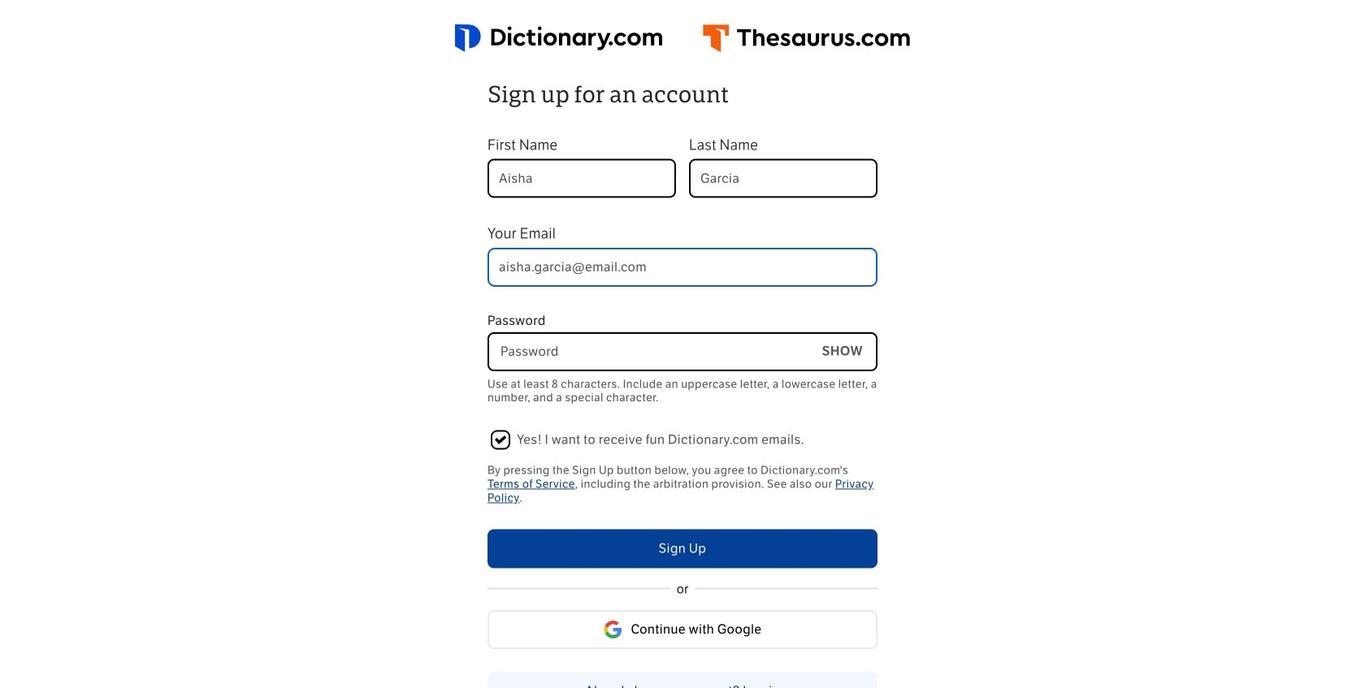 Task type: locate. For each thing, give the bounding box(es) containing it.
Password password field
[[489, 334, 809, 370]]

None checkbox
[[491, 430, 511, 450]]

Last Name text field
[[689, 159, 878, 198]]



Task type: describe. For each thing, give the bounding box(es) containing it.
yourname@email.com email field
[[488, 248, 878, 287]]

First Name text field
[[488, 159, 676, 198]]



Task type: vqa. For each thing, say whether or not it's contained in the screenshot.
First Name text box
yes



